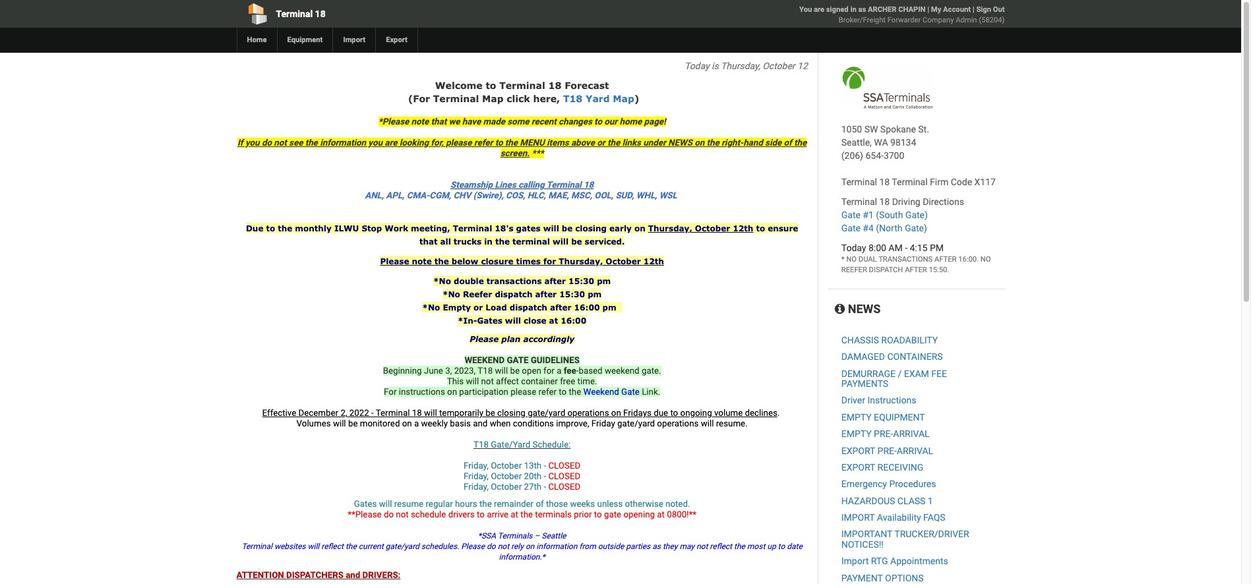 Task type: vqa. For each thing, say whether or not it's contained in the screenshot.
list
no



Task type: locate. For each thing, give the bounding box(es) containing it.
gates inside *no double transactions after 15:30 pm *no reefer dispatch after 15:30 pm *no empty or load dispatch after 16:00 pm *in-gates will close at 16:00
[[477, 316, 503, 326]]

1 horizontal spatial map
[[613, 93, 635, 104]]

0 vertical spatial in
[[851, 5, 857, 14]]

information right 'see'
[[320, 138, 366, 148]]

home link
[[237, 28, 277, 53]]

will right websites in the bottom of the page
[[308, 542, 320, 552]]

0 horizontal spatial gate/yard
[[386, 542, 420, 552]]

closing up the serviced. at left
[[576, 224, 607, 234]]

steamship
[[451, 180, 493, 190]]

0 horizontal spatial at
[[511, 510, 519, 520]]

0 horizontal spatial import
[[343, 36, 366, 44]]

0 horizontal spatial of
[[536, 500, 544, 509]]

1 horizontal spatial in
[[851, 5, 857, 14]]

to left our
[[595, 117, 602, 127]]

instructions
[[399, 387, 445, 397]]

in up broker/freight
[[851, 5, 857, 14]]

information inside if you do not see the information you are looking for, please refer to the menu items above or the links under news on the right-hand side of the screen.
[[320, 138, 366, 148]]

gates down load
[[477, 316, 503, 326]]

0 horizontal spatial as
[[653, 542, 661, 552]]

1 horizontal spatial after
[[935, 255, 957, 264]]

2 friday, from the top
[[464, 472, 489, 482]]

declines
[[745, 408, 778, 418]]

terminal up 'driving'
[[892, 177, 928, 187]]

18 up weekly
[[412, 408, 422, 418]]

0 vertical spatial do
[[262, 138, 272, 148]]

0 horizontal spatial do
[[262, 138, 272, 148]]

closing up when
[[498, 408, 526, 418]]

1 vertical spatial friday,
[[464, 472, 489, 482]]

friday
[[592, 419, 615, 429]]

gate/yard down the fridays
[[618, 419, 655, 429]]

terminal 18 terminal firm code x117
[[842, 177, 996, 187]]

terminal
[[513, 237, 550, 247]]

0 horizontal spatial are
[[385, 138, 397, 148]]

closed
[[549, 461, 581, 471], [549, 472, 581, 482], [549, 482, 581, 492]]

are right you
[[814, 5, 825, 14]]

- up monitored
[[372, 408, 374, 418]]

gate left #4
[[842, 223, 861, 234]]

0 vertical spatial after
[[935, 255, 957, 264]]

terminal 18 image
[[842, 66, 934, 110]]

1 vertical spatial information
[[537, 542, 578, 552]]

here,
[[534, 93, 560, 104]]

empty down 'empty equipment' link
[[842, 429, 872, 440]]

archer
[[868, 5, 897, 14]]

0 vertical spatial 12th
[[733, 224, 754, 234]]

*no up empty
[[443, 290, 461, 300]]

0 vertical spatial empty
[[842, 412, 872, 423]]

are inside if you do not see the information you are looking for, please refer to the menu items above or the links under news on the right-hand side of the screen.
[[385, 138, 397, 148]]

account
[[944, 5, 971, 14]]

after up accordingly
[[550, 303, 572, 313]]

load
[[486, 303, 507, 313]]

dual
[[859, 255, 877, 264]]

1 vertical spatial as
[[653, 542, 661, 552]]

pre- down 'empty equipment' link
[[874, 429, 894, 440]]

1 horizontal spatial as
[[859, 5, 867, 14]]

0 vertical spatial thursday,
[[721, 61, 761, 71]]

- inside the weekend gate guidelines beginning june 3, 2023, t18 will be open for a fee -based weekend gate. this will not affect container free time.
[[577, 366, 579, 376]]

screen.
[[501, 148, 530, 158]]

that left we
[[431, 117, 447, 127]]

chassis roadability damaged containers demurrage / exam fee payments driver instructions empty equipment empty pre-arrival export pre-arrival export receiving emergency procedures hazardous class 1 import availability faqs important trucker/driver notices!! import rtg appointments payment options
[[842, 335, 970, 584]]

1 horizontal spatial information
[[537, 542, 578, 552]]

1 horizontal spatial are
[[814, 5, 825, 14]]

operations down due on the bottom right of the page
[[657, 419, 699, 429]]

availability
[[878, 513, 922, 523]]

0 vertical spatial please
[[380, 257, 409, 267]]

0 vertical spatial gates
[[477, 316, 503, 326]]

18 up msc,
[[584, 180, 594, 190]]

to down free
[[559, 387, 567, 397]]

1 horizontal spatial or
[[597, 138, 606, 148]]

2022
[[350, 408, 369, 418]]

are inside the you are signed in as archer chapin | my account | sign out broker/freight forwarder company admin (58204)
[[814, 5, 825, 14]]

on inside if you do not see the information you are looking for, please refer to the menu items above or the links under news on the right-hand side of the screen.
[[695, 138, 705, 148]]

chassis
[[842, 335, 880, 346]]

0 horizontal spatial thursday,
[[559, 257, 603, 267]]

on right monitored
[[402, 419, 412, 429]]

import link
[[333, 28, 376, 53]]

arrive
[[487, 510, 509, 520]]

after down transactions
[[905, 266, 928, 275]]

do down *ssa
[[487, 542, 496, 552]]

2 vertical spatial friday,
[[464, 482, 489, 492]]

1 vertical spatial do
[[384, 510, 394, 520]]

be inside the weekend gate guidelines beginning june 3, 2023, t18 will be open for a fee -based weekend gate. this will not affect container free time.
[[510, 366, 520, 376]]

or inside *no double transactions after 15:30 pm *no reefer dispatch after 15:30 pm *no empty or load dispatch after 16:00 pm *in-gates will close at 16:00
[[474, 303, 483, 313]]

demurrage / exam fee payments link
[[842, 369, 948, 389]]

thursday, down the serviced. at left
[[559, 257, 603, 267]]

after up 15:50.
[[935, 255, 957, 264]]

may
[[680, 542, 695, 552]]

improve,
[[556, 419, 590, 429]]

on down this in the left of the page
[[447, 387, 457, 397]]

will right terminal
[[553, 237, 569, 247]]

0 vertical spatial as
[[859, 5, 867, 14]]

fee
[[564, 366, 577, 376]]

import
[[343, 36, 366, 44], [842, 556, 869, 567]]

1 vertical spatial thursday,
[[649, 224, 693, 234]]

terminal up monitored
[[376, 408, 410, 418]]

for,
[[431, 138, 444, 148]]

procedures
[[890, 479, 937, 490]]

volumes
[[297, 419, 331, 429]]

empty down driver
[[842, 412, 872, 423]]

will
[[544, 224, 559, 234], [553, 237, 569, 247], [505, 316, 521, 326], [495, 366, 508, 376], [466, 377, 479, 387], [424, 408, 437, 418], [333, 419, 346, 429], [701, 419, 714, 429], [379, 500, 392, 509], [308, 542, 320, 552]]

2 you from the left
[[368, 138, 383, 148]]

our
[[605, 117, 618, 127]]

conditions
[[513, 419, 554, 429]]

3 friday, from the top
[[464, 482, 489, 492]]

15:30
[[569, 276, 595, 286], [560, 290, 585, 300]]

to inside if you do not see the information you are looking for, please refer to the menu items above or the links under news on the right-hand side of the screen.
[[495, 138, 503, 148]]

0 vertical spatial operations
[[568, 408, 609, 418]]

resume
[[394, 500, 424, 509]]

1 horizontal spatial of
[[784, 138, 792, 148]]

0 horizontal spatial after
[[905, 266, 928, 275]]

do right if on the left top of page
[[262, 138, 272, 148]]

0 vertical spatial 15:30
[[569, 276, 595, 286]]

1 vertical spatial export
[[842, 463, 876, 473]]

arrival up "receiving"
[[897, 446, 934, 456]]

to left gate
[[594, 510, 602, 520]]

t18 down "forecast"
[[563, 93, 583, 104]]

15:50.
[[929, 266, 950, 275]]

0 horizontal spatial information
[[320, 138, 366, 148]]

0 vertical spatial pre-
[[874, 429, 894, 440]]

a inside effective december 2, 2022 - terminal 18 will temporarily be closing gate/yard operations on fridays due to ongoing volume declines . volumes will be monitored on a weekly basis and when conditions improve, friday gate/yard operations will resume.
[[414, 419, 419, 429]]

0 vertical spatial please
[[446, 138, 472, 148]]

to inside effective december 2, 2022 - terminal 18 will temporarily be closing gate/yard operations on fridays due to ongoing volume declines . volumes will be monitored on a weekly basis and when conditions improve, friday gate/yard operations will resume.
[[671, 408, 679, 418]]

12th left the ensure
[[733, 224, 754, 234]]

today up *
[[842, 243, 867, 253]]

at down remainder
[[511, 510, 519, 520]]

gate) up 4:15
[[905, 223, 928, 234]]

empty
[[842, 412, 872, 423], [842, 429, 872, 440]]

parties
[[626, 542, 651, 552]]

terminal up mae, at the left of page
[[547, 180, 582, 190]]

1 vertical spatial closed
[[549, 472, 581, 482]]

1 horizontal spatial a
[[557, 366, 562, 376]]

0 horizontal spatial please
[[446, 138, 472, 148]]

you
[[245, 138, 260, 148], [368, 138, 383, 148]]

be down the gate
[[510, 366, 520, 376]]

terminal down welcome
[[433, 93, 479, 104]]

0 horizontal spatial gates
[[354, 500, 377, 509]]

and inside effective december 2, 2022 - terminal 18 will temporarily be closing gate/yard operations on fridays due to ongoing volume declines . volumes will be monitored on a weekly basis and when conditions improve, friday gate/yard operations will resume.
[[473, 419, 488, 429]]

note up looking
[[411, 117, 429, 127]]

1 vertical spatial dispatch
[[510, 303, 548, 313]]

volume
[[715, 408, 743, 418]]

please inside *ssa terminals – seattle terminal websites will reflect the current gate/yard schedules. please do not rely on information from outside parties as they may not reflect the most up to date information.*
[[461, 542, 485, 552]]

in down due to the monthly ilwu stop work meeting, terminal 18's gates will be closing early on thursday, october 12th
[[484, 237, 493, 247]]

sw
[[865, 124, 879, 135]]

1 vertical spatial 15:30
[[560, 290, 585, 300]]

1 no from the left
[[847, 255, 857, 264]]

dispatch
[[495, 290, 533, 300], [510, 303, 548, 313]]

regular
[[426, 500, 453, 509]]

0 horizontal spatial 12th
[[644, 257, 664, 267]]

- inside today                                                                                                                                                                                                                                                                                                                                                                                                                                                                                                                                                                                                                                                                                                           8:00 am - 4:15 pm * no dual transactions after 16:00.  no reefer dispatch after 15:50.
[[905, 243, 908, 253]]

0 vertical spatial arrival
[[894, 429, 930, 440]]

that inside to ensure that all trucks in the terminal will be serviced.
[[420, 237, 438, 247]]

signed
[[827, 5, 849, 14]]

of inside if you do not see the information you are looking for, please refer to the menu items above or the links under news on the right-hand side of the screen.
[[784, 138, 792, 148]]

1 vertical spatial please
[[470, 335, 499, 344]]

gate/yard inside *ssa terminals – seattle terminal websites will reflect the current gate/yard schedules. please do not rely on information from outside parties as they may not reflect the most up to date information.*
[[386, 542, 420, 552]]

18 down the 3700
[[880, 177, 890, 187]]

0 horizontal spatial |
[[928, 5, 930, 14]]

1 vertical spatial in
[[484, 237, 493, 247]]

1 horizontal spatial operations
[[657, 419, 699, 429]]

steamship lines calling terminal 18 anl, apl, cma-cgm, chv (swire), cos, hlc, mae, msc, ool, sud, whl, wsl
[[365, 180, 678, 201]]

0 vertical spatial that
[[431, 117, 447, 127]]

18 up gate #1 (south gate) 'link'
[[880, 197, 890, 207]]

on up friday
[[612, 408, 621, 418]]

terminal 18
[[276, 9, 326, 19]]

0 horizontal spatial or
[[474, 303, 483, 313]]

gate left link.
[[622, 387, 640, 397]]

1 vertical spatial that
[[420, 237, 438, 247]]

| left 'sign'
[[973, 5, 975, 14]]

3,
[[446, 366, 452, 376]]

*no double transactions after 15:30 pm *no reefer dispatch after 15:30 pm *no empty or load dispatch after 16:00 pm *in-gates will close at 16:00
[[423, 276, 622, 326]]

drivers:
[[363, 571, 401, 581]]

wsl
[[660, 191, 678, 201]]

on right early
[[635, 224, 646, 234]]

1 horizontal spatial import
[[842, 556, 869, 567]]

terminal
[[276, 9, 313, 19], [500, 80, 546, 91], [433, 93, 479, 104], [842, 177, 878, 187], [892, 177, 928, 187], [547, 180, 582, 190], [842, 197, 878, 207], [453, 224, 492, 234], [376, 408, 410, 418], [242, 542, 272, 552]]

0 vertical spatial or
[[597, 138, 606, 148]]

thursday, down wsl
[[649, 224, 693, 234]]

the down gates will resume regular hours the remainder of those weeks unless otherwise noted.
[[521, 510, 533, 520]]

import rtg appointments link
[[842, 556, 949, 567]]

2 vertical spatial do
[[487, 542, 496, 552]]

of
[[784, 138, 792, 148], [536, 500, 544, 509]]

no right *
[[847, 255, 857, 264]]

1 vertical spatial today
[[842, 243, 867, 253]]

1 vertical spatial a
[[414, 419, 419, 429]]

1 horizontal spatial you
[[368, 138, 383, 148]]

0 horizontal spatial in
[[484, 237, 493, 247]]

1 you from the left
[[245, 138, 260, 148]]

chassis roadability link
[[842, 335, 939, 346]]

1 vertical spatial are
[[385, 138, 397, 148]]

t18
[[563, 93, 583, 104], [478, 366, 493, 376], [474, 440, 489, 450]]

after
[[935, 255, 957, 264], [905, 266, 928, 275]]

in inside the you are signed in as archer chapin | my account | sign out broker/freight forwarder company admin (58204)
[[851, 5, 857, 14]]

1 horizontal spatial today
[[842, 243, 867, 253]]

export up emergency
[[842, 463, 876, 473]]

gate/yard up conditions
[[528, 408, 566, 418]]

the left current
[[346, 542, 357, 552]]

gate.
[[642, 366, 662, 376]]

please down work
[[380, 257, 409, 267]]

information down seattle
[[537, 542, 578, 552]]

arrival
[[894, 429, 930, 440], [897, 446, 934, 456]]

18 up here,
[[549, 80, 562, 91]]

serviced.
[[585, 237, 625, 247]]

basis
[[450, 419, 471, 429]]

a inside the weekend gate guidelines beginning june 3, 2023, t18 will be open for a fee -based weekend gate. this will not affect container free time.
[[557, 366, 562, 376]]

15:30 up accordingly
[[560, 290, 585, 300]]

damaged containers link
[[842, 352, 943, 362]]

faqs
[[924, 513, 946, 523]]

out
[[994, 5, 1005, 14]]

1 vertical spatial *no
[[443, 290, 461, 300]]

to
[[486, 80, 497, 91], [595, 117, 602, 127], [495, 138, 503, 148], [266, 224, 275, 234], [756, 224, 766, 234], [559, 387, 567, 397], [671, 408, 679, 418], [477, 510, 485, 520], [594, 510, 602, 520], [778, 542, 785, 552]]

15:30 down the serviced. at left
[[569, 276, 595, 286]]

link.
[[642, 387, 661, 397]]

items
[[547, 138, 569, 148]]

thursday, right is
[[721, 61, 761, 71]]

the down all
[[435, 257, 449, 267]]

will inside to ensure that all trucks in the terminal will be serviced.
[[553, 237, 569, 247]]

0 vertical spatial t18
[[563, 93, 583, 104]]

at right close
[[549, 316, 558, 326]]

drivers
[[448, 510, 475, 520]]

1 horizontal spatial at
[[549, 316, 558, 326]]

import inside the chassis roadability damaged containers demurrage / exam fee payments driver instructions empty equipment empty pre-arrival export pre-arrival export receiving emergency procedures hazardous class 1 import availability faqs important trucker/driver notices!! import rtg appointments payment options
[[842, 556, 869, 567]]

1 horizontal spatial do
[[384, 510, 394, 520]]

that
[[431, 117, 447, 127], [420, 237, 438, 247]]

0 vertical spatial note
[[411, 117, 429, 127]]

18 inside "link"
[[315, 9, 326, 19]]

#1
[[863, 210, 874, 220]]

**please
[[348, 510, 382, 520]]

1 vertical spatial note
[[412, 257, 432, 267]]

1 friday, from the top
[[464, 461, 489, 471]]

**please do not schedule drivers to arrive at the terminals prior to gate opening at 0800!**
[[348, 510, 697, 520]]

0 vertical spatial closing
[[576, 224, 607, 234]]

date
[[787, 542, 803, 552]]

12th down to ensure that all trucks in the terminal will be serviced.
[[644, 257, 664, 267]]

terminal up trucks
[[453, 224, 492, 234]]

refer
[[474, 138, 493, 148], [539, 387, 557, 397]]

note
[[411, 117, 429, 127], [412, 257, 432, 267]]

be left the serviced. at left
[[572, 237, 582, 247]]

*no
[[434, 276, 451, 286], [443, 290, 461, 300], [423, 303, 440, 313]]

hazardous class 1 link
[[842, 496, 934, 507]]

- right am
[[905, 243, 908, 253]]

1 vertical spatial operations
[[657, 419, 699, 429]]

no
[[847, 255, 857, 264], [981, 255, 991, 264]]

today inside today                                                                                                                                                                                                                                                                                                                                                                                                                                                                                                                                                                                                                                                                                                           8:00 am - 4:15 pm * no dual transactions after 16:00.  no reefer dispatch after 15:50.
[[842, 243, 867, 253]]

- inside effective december 2, 2022 - terminal 18 will temporarily be closing gate/yard operations on fridays due to ongoing volume declines . volumes will be monitored on a weekly basis and when conditions improve, friday gate/yard operations will resume.
[[372, 408, 374, 418]]

you down the '*please'
[[368, 138, 383, 148]]

0 vertical spatial friday,
[[464, 461, 489, 471]]

1 reflect from the left
[[322, 542, 344, 552]]

0800!**
[[667, 510, 697, 520]]

2 vertical spatial gate/yard
[[386, 542, 420, 552]]

of left those
[[536, 500, 544, 509]]

reflect up attention dispatchers and drivers:
[[322, 542, 344, 552]]

gate #4 (north gate) link
[[842, 223, 928, 234]]

forwarder
[[888, 16, 921, 24]]

18 up equipment
[[315, 9, 326, 19]]

at
[[549, 316, 558, 326], [511, 510, 519, 520], [657, 510, 665, 520]]

please down we
[[446, 138, 472, 148]]

weekly
[[421, 419, 448, 429]]

0 vertical spatial of
[[784, 138, 792, 148]]

1 vertical spatial closing
[[498, 408, 526, 418]]

after down please note the below closure times for thursday, october 12th
[[545, 276, 566, 286]]

weekend gate link
[[584, 387, 640, 397]]

will inside *ssa terminals – seattle terminal websites will reflect the current gate/yard schedules. please do not rely on information from outside parties as they may not reflect the most up to date information.*
[[308, 542, 320, 552]]

the left most
[[734, 542, 746, 552]]

pm
[[597, 276, 611, 286], [588, 290, 602, 300], [603, 303, 617, 313]]

not left 'see'
[[274, 138, 287, 148]]

free
[[560, 377, 576, 387]]

1 vertical spatial for
[[544, 366, 555, 376]]

18 inside terminal 18 driving directions gate #1 (south gate) gate #4 (north gate)
[[880, 197, 890, 207]]

2 empty from the top
[[842, 429, 872, 440]]

based
[[579, 366, 603, 376]]

1 export from the top
[[842, 446, 876, 456]]

1 horizontal spatial and
[[473, 419, 488, 429]]

1 horizontal spatial reflect
[[710, 542, 732, 552]]

gate/yard right current
[[386, 542, 420, 552]]

0 vertical spatial export
[[842, 446, 876, 456]]

accordingly
[[524, 335, 575, 344]]

- right 27th
[[544, 482, 546, 492]]

refer down container
[[539, 387, 557, 397]]

sud,
[[616, 191, 634, 201]]

terminal inside steamship lines calling terminal 18 anl, apl, cma-cgm, chv (swire), cos, hlc, mae, msc, ool, sud, whl, wsl
[[547, 180, 582, 190]]

terminal inside "link"
[[276, 9, 313, 19]]

1 vertical spatial gate/yard
[[618, 419, 655, 429]]

terminals
[[535, 510, 572, 520]]

18 inside effective december 2, 2022 - terminal 18 will temporarily be closing gate/yard operations on fridays due to ongoing volume declines . volumes will be monitored on a weekly basis and when conditions improve, friday gate/yard operations will resume.
[[412, 408, 422, 418]]

rtg
[[872, 556, 889, 567]]

arrival down equipment
[[894, 429, 930, 440]]

early
[[610, 224, 632, 234]]

1 horizontal spatial refer
[[539, 387, 557, 397]]

0 vertical spatial refer
[[474, 138, 493, 148]]

0 horizontal spatial reflect
[[322, 542, 344, 552]]

terminal 18 link
[[237, 0, 545, 28]]

pre- down empty pre-arrival link
[[878, 446, 897, 456]]

or right above at the left top of page
[[597, 138, 606, 148]]

|
[[928, 5, 930, 14], [973, 5, 975, 14]]

1 horizontal spatial no
[[981, 255, 991, 264]]

as inside the you are signed in as archer chapin | my account | sign out broker/freight forwarder company admin (58204)
[[859, 5, 867, 14]]

hlc,
[[528, 191, 546, 201]]

import left export link
[[343, 36, 366, 44]]

1 closed from the top
[[549, 461, 581, 471]]

that down meeting,
[[420, 237, 438, 247]]

2 no from the left
[[981, 255, 991, 264]]

home
[[247, 36, 267, 44]]

3 closed from the top
[[549, 482, 581, 492]]

(swire),
[[474, 191, 504, 201]]

2 horizontal spatial do
[[487, 542, 496, 552]]

gate left the #1 at right top
[[842, 210, 861, 220]]



Task type: describe. For each thing, give the bounding box(es) containing it.
hazardous
[[842, 496, 896, 507]]

will right gates
[[544, 224, 559, 234]]

noted.
[[666, 500, 691, 509]]

containers
[[888, 352, 943, 362]]

*ssa
[[478, 532, 496, 541]]

seattle,
[[842, 137, 872, 148]]

made
[[483, 117, 505, 127]]

the left right-
[[707, 138, 720, 148]]

2 export from the top
[[842, 463, 876, 473]]

2 vertical spatial t18
[[474, 440, 489, 450]]

weekend
[[605, 366, 640, 376]]

will left resume
[[379, 500, 392, 509]]

ongoing
[[681, 408, 712, 418]]

the inside to ensure that all trucks in the terminal will be serviced.
[[496, 237, 510, 247]]

654-
[[866, 150, 884, 161]]

not inside the weekend gate guidelines beginning june 3, 2023, t18 will be open for a fee -based weekend gate. this will not affect container free time.
[[481, 377, 494, 387]]

unless
[[598, 500, 623, 509]]

december
[[299, 408, 339, 418]]

be inside to ensure that all trucks in the terminal will be serviced.
[[572, 237, 582, 247]]

1 vertical spatial arrival
[[897, 446, 934, 456]]

transactions
[[879, 255, 933, 264]]

broker/freight
[[839, 16, 886, 24]]

- right 20th
[[544, 472, 546, 482]]

(for
[[408, 93, 430, 104]]

sign
[[977, 5, 992, 14]]

terminal up (for terminal map click here, t18 yard map )
[[500, 80, 546, 91]]

2 horizontal spatial thursday,
[[721, 61, 761, 71]]

today                                                                                                                                                                                                                                                                                                                                                                                                                                                                                                                                                                                                                                                                                                           8:00 am - 4:15 pm * no dual transactions after 16:00.  no reefer dispatch after 15:50.
[[842, 243, 991, 275]]

if
[[238, 138, 243, 148]]

the left links
[[608, 138, 620, 148]]

1 vertical spatial and
[[346, 571, 360, 581]]

under
[[644, 138, 666, 148]]

double
[[454, 276, 484, 286]]

driver
[[842, 396, 866, 406]]

as inside *ssa terminals – seattle terminal websites will reflect the current gate/yard schedules. please do not rely on information from outside parties as they may not reflect the most up to date information.*
[[653, 542, 661, 552]]

export receiving link
[[842, 463, 924, 473]]

18 inside steamship lines calling terminal 18 anl, apl, cma-cgm, chv (swire), cos, hlc, mae, msc, ool, sud, whl, wsl
[[584, 180, 594, 190]]

forecast
[[565, 80, 609, 91]]

)
[[635, 93, 640, 104]]

terminal down (206)
[[842, 177, 878, 187]]

be up when
[[486, 408, 495, 418]]

chv
[[454, 191, 471, 201]]

1 vertical spatial after
[[905, 266, 928, 275]]

1 | from the left
[[928, 5, 930, 14]]

1 vertical spatial 12th
[[644, 257, 664, 267]]

the right 'see'
[[305, 138, 318, 148]]

gate/yard
[[491, 440, 531, 450]]

equipment
[[874, 412, 926, 423]]

the up screen. on the left of the page
[[505, 138, 518, 148]]

16:00.
[[959, 255, 979, 264]]

is
[[712, 61, 719, 71]]

be down 2022
[[348, 419, 358, 429]]

firm
[[930, 177, 949, 187]]

weekend
[[465, 356, 505, 366]]

or inside if you do not see the information you are looking for, please refer to the menu items above or the links under news on the right-hand side of the screen.
[[597, 138, 606, 148]]

class
[[898, 496, 926, 507]]

effective december 2, 2022 - terminal 18 will temporarily be closing gate/yard operations on fridays due to ongoing volume declines . volumes will be monitored on a weekly basis and when conditions improve, friday gate/yard operations will resume.
[[262, 408, 782, 429]]

opening
[[624, 510, 655, 520]]

1050
[[842, 124, 863, 135]]

looking
[[400, 138, 429, 148]]

please for please plan accordingly
[[470, 335, 499, 344]]

page!
[[644, 117, 666, 127]]

0 vertical spatial gate/yard
[[528, 408, 566, 418]]

that for we
[[431, 117, 447, 127]]

0 vertical spatial 16:00
[[574, 303, 600, 313]]

1 empty from the top
[[842, 412, 872, 423]]

1 vertical spatial pm
[[588, 290, 602, 300]]

trucker/driver
[[895, 530, 970, 540]]

2 vertical spatial pm
[[603, 303, 617, 313]]

export link
[[376, 28, 418, 53]]

the up the arrive
[[480, 500, 492, 509]]

2 reflect from the left
[[710, 542, 732, 552]]

terminal 18 driving directions gate #1 (south gate) gate #4 (north gate)
[[842, 197, 965, 234]]

not left rely
[[498, 542, 509, 552]]

2 closed from the top
[[549, 472, 581, 482]]

attention
[[237, 571, 284, 581]]

closing inside effective december 2, 2022 - terminal 18 will temporarily be closing gate/yard operations on fridays due to ongoing volume declines . volumes will be monitored on a weekly basis and when conditions improve, friday gate/yard operations will resume.
[[498, 408, 526, 418]]

yard
[[586, 93, 610, 104]]

not right may at the right bottom
[[697, 542, 708, 552]]

terminal inside *ssa terminals – seattle terminal websites will reflect the current gate/yard schedules. please do not rely on information from outside parties as they may not reflect the most up to date information.*
[[242, 542, 272, 552]]

x117
[[975, 177, 996, 187]]

2 vertical spatial gate
[[622, 387, 640, 397]]

dispatch
[[869, 266, 904, 275]]

at inside *no double transactions after 15:30 pm *no reefer dispatch after 15:30 pm *no empty or load dispatch after 16:00 pm *in-gates will close at 16:00
[[549, 316, 558, 326]]

am
[[889, 243, 903, 253]]

2 horizontal spatial at
[[657, 510, 665, 520]]

click
[[507, 93, 530, 104]]

2 vertical spatial after
[[550, 303, 572, 313]]

will down ongoing
[[701, 419, 714, 429]]

0 vertical spatial dispatch
[[495, 290, 533, 300]]

2 horizontal spatial gate/yard
[[618, 419, 655, 429]]

cma-
[[407, 191, 430, 201]]

code
[[951, 177, 973, 187]]

you are signed in as archer chapin | my account | sign out broker/freight forwarder company admin (58204)
[[800, 5, 1005, 24]]

that for all
[[420, 237, 438, 247]]

most
[[748, 542, 766, 552]]

open
[[522, 366, 542, 376]]

*ssa terminals – seattle terminal websites will reflect the current gate/yard schedules. please do not rely on information from outside parties as they may not reflect the most up to date information.*
[[242, 532, 803, 562]]

the left monthly
[[278, 224, 293, 234]]

1
[[928, 496, 934, 507]]

to left the arrive
[[477, 510, 485, 520]]

today for today                                                                                                                                                                                                                                                                                                                                                                                                                                                                                                                                                                                                                                                                                                           8:00 am - 4:15 pm * no dual transactions after 16:00.  no reefer dispatch after 15:50.
[[842, 243, 867, 253]]

in inside to ensure that all trucks in the terminal will be serviced.
[[484, 237, 493, 247]]

*in-
[[458, 316, 477, 326]]

note for *please
[[411, 117, 429, 127]]

0 vertical spatial for
[[544, 257, 556, 267]]

not inside if you do not see the information you are looking for, please refer to the menu items above or the links under news on the right-hand side of the screen.
[[274, 138, 287, 148]]

t18 inside the weekend gate guidelines beginning june 3, 2023, t18 will be open for a fee -based weekend gate. this will not affect container free time.
[[478, 366, 493, 376]]

1 horizontal spatial thursday,
[[649, 224, 693, 234]]

terminals
[[498, 532, 533, 541]]

will down 2,
[[333, 419, 346, 429]]

1 map from the left
[[482, 93, 504, 104]]

weekend
[[584, 387, 620, 397]]

please inside if you do not see the information you are looking for, please refer to the menu items above or the links under news on the right-hand side of the screen.
[[446, 138, 472, 148]]

due
[[654, 408, 669, 418]]

1 vertical spatial 16:00
[[561, 316, 587, 326]]

(206)
[[842, 150, 864, 161]]

2 | from the left
[[973, 5, 975, 14]]

1 vertical spatial after
[[536, 290, 557, 300]]

today for today is thursday, october 12
[[685, 61, 710, 71]]

0 vertical spatial gate)
[[906, 210, 928, 220]]

0 vertical spatial *no
[[434, 276, 451, 286]]

lines
[[495, 180, 516, 190]]

1 vertical spatial gate
[[842, 223, 861, 234]]

1 vertical spatial please
[[511, 387, 537, 397]]

1 horizontal spatial closing
[[576, 224, 607, 234]]

ilwu
[[334, 224, 359, 234]]

to right due
[[266, 224, 275, 234]]

2 vertical spatial *no
[[423, 303, 440, 313]]

hand
[[744, 138, 763, 148]]

will inside *no double transactions after 15:30 pm *no reefer dispatch after 15:30 pm *no empty or load dispatch after 16:00 pm *in-gates will close at 16:00
[[505, 316, 521, 326]]

when
[[490, 419, 511, 429]]

info circle image
[[835, 304, 845, 315]]

1 vertical spatial gate)
[[905, 223, 928, 234]]

2,
[[341, 408, 347, 418]]

terminal inside effective december 2, 2022 - terminal 18 will temporarily be closing gate/yard operations on fridays due to ongoing volume declines . volumes will be monitored on a weekly basis and when conditions improve, friday gate/yard operations will resume.
[[376, 408, 410, 418]]

company
[[923, 16, 954, 24]]

0 vertical spatial gate
[[842, 210, 861, 220]]

time.
[[578, 377, 597, 387]]

2 map from the left
[[613, 93, 635, 104]]

be down mae, at the left of page
[[562, 224, 573, 234]]

t18 gate/yard schedule:
[[474, 440, 571, 450]]

will up weekly
[[424, 408, 437, 418]]

please plan accordingly
[[470, 335, 575, 344]]

the right side
[[795, 138, 807, 148]]

1 vertical spatial gates
[[354, 500, 377, 509]]

will up affect
[[495, 366, 508, 376]]

friday, october 13th - closed friday, october 20th - closed friday, october 27th - closed
[[464, 461, 581, 492]]

to inside *ssa terminals – seattle terminal websites will reflect the current gate/yard schedules. please do not rely on information from outside parties as they may not reflect the most up to date information.*
[[778, 542, 785, 552]]

refer inside if you do not see the information you are looking for, please refer to the menu items above or the links under news on the right-hand side of the screen.
[[474, 138, 493, 148]]

rely
[[511, 542, 524, 552]]

note for please
[[412, 257, 432, 267]]

roadability
[[882, 335, 939, 346]]

will down 2023,
[[466, 377, 479, 387]]

from
[[580, 542, 596, 552]]

closure
[[481, 257, 514, 267]]

–
[[535, 532, 540, 541]]

1 horizontal spatial 12th
[[733, 224, 754, 234]]

0 horizontal spatial operations
[[568, 408, 609, 418]]

options
[[886, 573, 924, 584]]

do inside if you do not see the information you are looking for, please refer to the menu items above or the links under news on the right-hand side of the screen.
[[262, 138, 272, 148]]

0 vertical spatial after
[[545, 276, 566, 286]]

not down resume
[[396, 510, 409, 520]]

0 vertical spatial pm
[[597, 276, 611, 286]]

to right welcome
[[486, 80, 497, 91]]

information inside *ssa terminals – seattle terminal websites will reflect the current gate/yard schedules. please do not rely on information from outside parties as they may not reflect the most up to date information.*
[[537, 542, 578, 552]]

on inside *ssa terminals – seattle terminal websites will reflect the current gate/yard schedules. please do not rely on information from outside parties as they may not reflect the most up to date information.*
[[526, 542, 535, 552]]

for instructions on participation please refer to the weekend gate link.
[[384, 387, 661, 397]]

please for please note the below closure times for thursday, october 12th
[[380, 257, 409, 267]]

meeting,
[[411, 224, 450, 234]]

to inside to ensure that all trucks in the terminal will be serviced.
[[756, 224, 766, 234]]

we
[[449, 117, 460, 127]]

98134
[[891, 137, 917, 148]]

- right 13th
[[544, 461, 546, 471]]

links
[[623, 138, 641, 148]]

temporarily
[[439, 408, 484, 418]]

gates will resume regular hours the remainder of those weeks unless otherwise noted.
[[354, 500, 691, 509]]

terminal inside terminal 18 driving directions gate #1 (south gate) gate #4 (north gate)
[[842, 197, 878, 207]]

news
[[669, 138, 693, 148]]

emergency procedures link
[[842, 479, 937, 490]]

the down free
[[569, 387, 582, 397]]

12
[[798, 61, 808, 71]]

1 vertical spatial pre-
[[878, 446, 897, 456]]

monitored
[[360, 419, 400, 429]]

demurrage
[[842, 369, 896, 379]]

for inside the weekend gate guidelines beginning june 3, 2023, t18 will be open for a fee -based weekend gate. this will not affect container free time.
[[544, 366, 555, 376]]

1 vertical spatial of
[[536, 500, 544, 509]]

exam
[[904, 369, 930, 379]]

1 vertical spatial refer
[[539, 387, 557, 397]]

0 vertical spatial import
[[343, 36, 366, 44]]

do inside *ssa terminals – seattle terminal websites will reflect the current gate/yard schedules. please do not rely on information from outside parties as they may not reflect the most up to date information.*
[[487, 542, 496, 552]]



